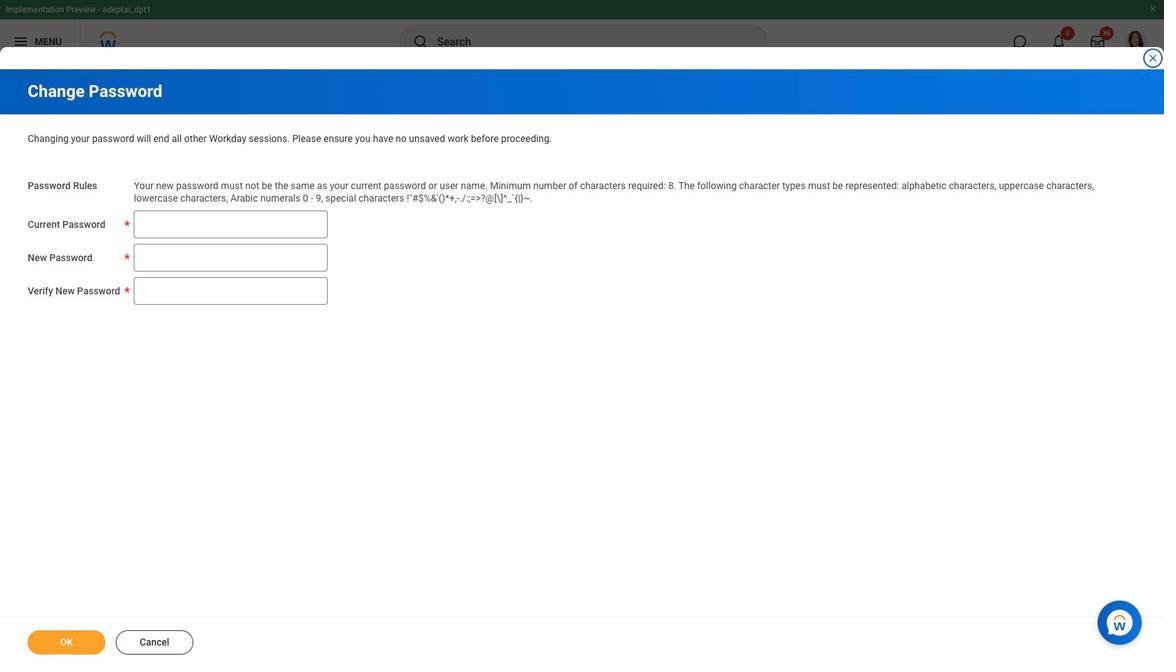 Task type: locate. For each thing, give the bounding box(es) containing it.
main content
[[0, 69, 1165, 668]]

banner
[[0, 0, 1165, 64]]

profile logan mcneil element
[[1117, 26, 1156, 57]]

close change password image
[[1148, 53, 1159, 64]]

dialog
[[0, 0, 1165, 668]]

None password field
[[134, 211, 328, 239], [134, 244, 328, 272], [134, 277, 328, 305], [134, 211, 328, 239], [134, 244, 328, 272], [134, 277, 328, 305]]



Task type: vqa. For each thing, say whether or not it's contained in the screenshot.
location icon
no



Task type: describe. For each thing, give the bounding box(es) containing it.
close environment banner image
[[1149, 5, 1158, 13]]

workday assistant region
[[1098, 595, 1148, 645]]

inbox large image
[[1091, 35, 1105, 49]]

notifications large image
[[1052, 35, 1066, 49]]

search image
[[412, 33, 429, 50]]



